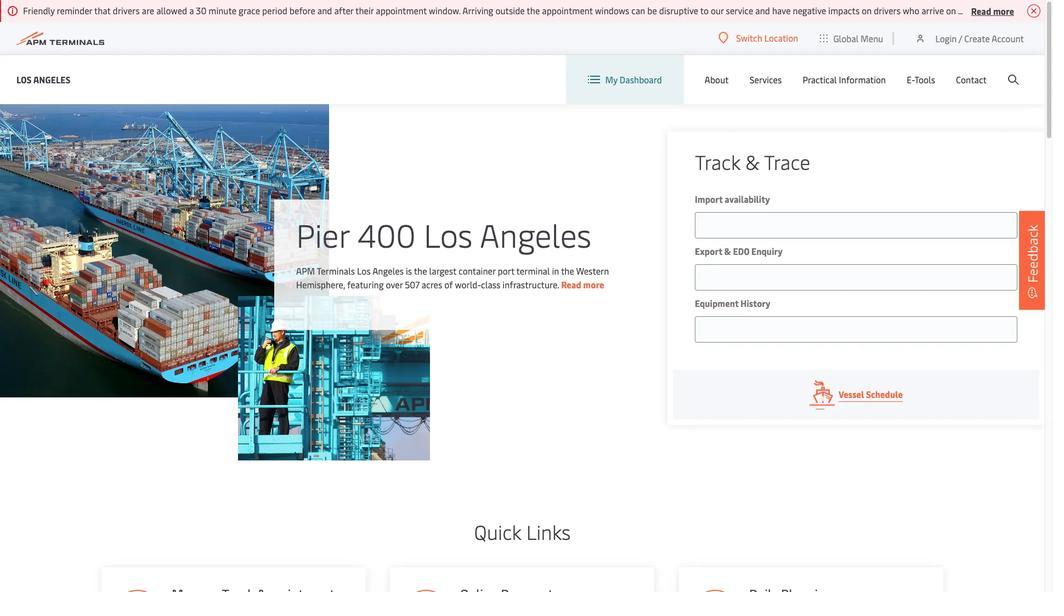 Task type: vqa. For each thing, say whether or not it's contained in the screenshot.
the
yes



Task type: locate. For each thing, give the bounding box(es) containing it.
1 that from the left
[[94, 4, 111, 16]]

tools
[[915, 74, 935, 86]]

login / create account
[[935, 32, 1024, 44]]

on
[[862, 4, 872, 16], [946, 4, 956, 16]]

0 horizontal spatial drivers
[[113, 4, 140, 16]]

1 horizontal spatial more
[[993, 5, 1014, 17]]

equipment
[[695, 297, 739, 309]]

that
[[94, 4, 111, 16], [1009, 4, 1026, 16]]

& left trace
[[745, 148, 760, 175]]

read down "western"
[[561, 278, 581, 290]]

1 horizontal spatial &
[[745, 148, 760, 175]]

0 vertical spatial read more
[[971, 5, 1014, 17]]

global
[[833, 32, 859, 44]]

read
[[971, 5, 991, 17], [561, 278, 581, 290]]

pier 400 los angeles
[[296, 213, 592, 256]]

import availability
[[695, 193, 770, 205]]

o
[[1053, 4, 1053, 16]]

orange club loyalty program - 56 image
[[692, 590, 739, 592]]

their
[[355, 4, 374, 16]]

after
[[334, 4, 353, 16]]

0 horizontal spatial los
[[16, 73, 32, 85]]

tariffs - 131 image
[[403, 590, 450, 592]]

read for the read more button
[[971, 5, 991, 17]]

about
[[705, 74, 729, 86]]

the right is
[[414, 265, 427, 277]]

apm
[[296, 265, 315, 277]]

0 horizontal spatial angeles
[[33, 73, 71, 85]]

2 and from the left
[[755, 4, 770, 16]]

can
[[631, 4, 645, 16]]

drivers left are
[[113, 4, 140, 16]]

my dashboard
[[605, 74, 662, 86]]

export
[[695, 245, 722, 257]]

0 vertical spatial angeles
[[33, 73, 71, 85]]

switch location button
[[719, 32, 798, 44]]

practical information button
[[803, 55, 886, 104]]

windows
[[595, 4, 629, 16]]

container
[[459, 265, 496, 277]]

is
[[406, 265, 412, 277]]

0 horizontal spatial appointment
[[376, 4, 427, 16]]

0 vertical spatial &
[[745, 148, 760, 175]]

0 horizontal spatial read
[[561, 278, 581, 290]]

trace
[[764, 148, 810, 175]]

1 drivers from the left
[[113, 4, 140, 16]]

0 horizontal spatial read more
[[561, 278, 604, 290]]

1 horizontal spatial drivers
[[874, 4, 901, 16]]

before
[[290, 4, 315, 16]]

have
[[772, 4, 791, 16]]

read more for read more link
[[561, 278, 604, 290]]

information
[[839, 74, 886, 86]]

apm terminals los angeles is the largest container port terminal in the western hemisphere, featuring over 507 acres of world-class infrastructure.
[[296, 265, 609, 290]]

read more down "western"
[[561, 278, 604, 290]]

1 horizontal spatial that
[[1009, 4, 1026, 16]]

2 horizontal spatial angeles
[[480, 213, 592, 256]]

30
[[196, 4, 206, 16]]

be
[[647, 4, 657, 16]]

1 vertical spatial read more
[[561, 278, 604, 290]]

1 horizontal spatial on
[[946, 4, 956, 16]]

enquiry
[[751, 245, 783, 257]]

and
[[317, 4, 332, 16], [755, 4, 770, 16]]

menu
[[861, 32, 883, 44]]

1 horizontal spatial angeles
[[373, 265, 404, 277]]

2 horizontal spatial los
[[424, 213, 473, 256]]

2 that from the left
[[1009, 4, 1026, 16]]

2 vertical spatial angeles
[[373, 265, 404, 277]]

more
[[993, 5, 1014, 17], [583, 278, 604, 290]]

that right reminder
[[94, 4, 111, 16]]

1 vertical spatial angeles
[[480, 213, 592, 256]]

appointment left windows
[[542, 4, 593, 16]]

1 horizontal spatial los
[[357, 265, 371, 277]]

0 vertical spatial more
[[993, 5, 1014, 17]]

drivers left who
[[874, 4, 901, 16]]

arrive
[[922, 4, 944, 16], [1028, 4, 1050, 16]]

minute
[[209, 4, 236, 16]]

on right impacts
[[862, 4, 872, 16]]

terminal
[[516, 265, 550, 277]]

switch location
[[736, 32, 798, 44]]

0 horizontal spatial &
[[724, 245, 731, 257]]

track
[[695, 148, 740, 175]]

and left after
[[317, 4, 332, 16]]

login
[[935, 32, 957, 44]]

negative
[[793, 4, 826, 16]]

more for the read more button
[[993, 5, 1014, 17]]

2 on from the left
[[946, 4, 956, 16]]

2 vertical spatial los
[[357, 265, 371, 277]]

0 vertical spatial los
[[16, 73, 32, 85]]

and left have
[[755, 4, 770, 16]]

read up login / create account
[[971, 5, 991, 17]]

1 vertical spatial &
[[724, 245, 731, 257]]

about button
[[705, 55, 729, 104]]

the
[[527, 4, 540, 16], [414, 265, 427, 277], [561, 265, 574, 277]]

& left edo
[[724, 245, 731, 257]]

read more up login / create account
[[971, 5, 1014, 17]]

0 horizontal spatial arrive
[[922, 4, 944, 16]]

global menu button
[[809, 22, 894, 55]]

practical
[[803, 74, 837, 86]]

period
[[262, 4, 287, 16]]

service
[[726, 4, 753, 16]]

1 vertical spatial more
[[583, 278, 604, 290]]

arriving
[[463, 4, 493, 16]]

1 horizontal spatial read more
[[971, 5, 1014, 17]]

arrive left "o"
[[1028, 4, 1050, 16]]

0 horizontal spatial more
[[583, 278, 604, 290]]

e-tools button
[[907, 55, 935, 104]]

1 horizontal spatial and
[[755, 4, 770, 16]]

angeles inside apm terminals los angeles is the largest container port terminal in the western hemisphere, featuring over 507 acres of world-class infrastructure.
[[373, 265, 404, 277]]

the right outside
[[527, 4, 540, 16]]

1 and from the left
[[317, 4, 332, 16]]

allowed
[[156, 4, 187, 16]]

services button
[[750, 55, 782, 104]]

1 horizontal spatial read
[[971, 5, 991, 17]]

angeles for apm terminals los angeles is the largest container port terminal in the western hemisphere, featuring over 507 acres of world-class infrastructure.
[[373, 265, 404, 277]]

port
[[498, 265, 515, 277]]

feedback
[[1024, 225, 1042, 283]]

2 drivers from the left
[[874, 4, 901, 16]]

1 horizontal spatial arrive
[[1028, 4, 1050, 16]]

reminder
[[57, 4, 92, 16]]

more up account
[[993, 5, 1014, 17]]

import
[[695, 193, 723, 205]]

los inside apm terminals los angeles is the largest container port terminal in the western hemisphere, featuring over 507 acres of world-class infrastructure.
[[357, 265, 371, 277]]

vessel schedule link
[[673, 370, 1039, 420]]

1 horizontal spatial appointment
[[542, 4, 593, 16]]

1 vertical spatial read
[[561, 278, 581, 290]]

1 vertical spatial los
[[424, 213, 473, 256]]

appointment right "their"
[[376, 4, 427, 16]]

arrive right who
[[922, 4, 944, 16]]

more for read more link
[[583, 278, 604, 290]]

los angeles pier 400 image
[[0, 104, 329, 398]]

e-tools
[[907, 74, 935, 86]]

on left "time."
[[946, 4, 956, 16]]

0 horizontal spatial that
[[94, 4, 111, 16]]

that left close alert image at the right top of page
[[1009, 4, 1026, 16]]

los
[[16, 73, 32, 85], [424, 213, 473, 256], [357, 265, 371, 277]]

angeles
[[33, 73, 71, 85], [480, 213, 592, 256], [373, 265, 404, 277]]

0 horizontal spatial and
[[317, 4, 332, 16]]

2 appointment from the left
[[542, 4, 593, 16]]

more down "western"
[[583, 278, 604, 290]]

los angeles link
[[16, 73, 71, 86]]

the right "in"
[[561, 265, 574, 277]]

0 horizontal spatial on
[[862, 4, 872, 16]]

equipment history
[[695, 297, 771, 309]]

0 horizontal spatial the
[[414, 265, 427, 277]]

read for read more link
[[561, 278, 581, 290]]

manager truck appointments - 53 image
[[114, 590, 160, 592]]

read inside button
[[971, 5, 991, 17]]

to
[[700, 4, 709, 16]]

drivers
[[113, 4, 140, 16], [874, 4, 901, 16]]

more inside button
[[993, 5, 1014, 17]]

0 vertical spatial read
[[971, 5, 991, 17]]

read more link
[[561, 278, 604, 290]]

close alert image
[[1027, 4, 1041, 18]]

impacts
[[828, 4, 860, 16]]



Task type: describe. For each thing, give the bounding box(es) containing it.
window.
[[429, 4, 461, 16]]

my
[[605, 74, 618, 86]]

507
[[405, 278, 420, 290]]

los for apm
[[357, 265, 371, 277]]

western
[[576, 265, 609, 277]]

feedback button
[[1019, 211, 1047, 310]]

location
[[764, 32, 798, 44]]

los for pier
[[424, 213, 473, 256]]

drivers
[[980, 4, 1007, 16]]

time.
[[958, 4, 978, 16]]

infrastructure.
[[503, 278, 559, 290]]

read more button
[[971, 4, 1014, 18]]

availability
[[725, 193, 770, 205]]

friendly reminder that drivers are allowed a 30 minute grace period before and after their appointment window. arriving outside the appointment windows can be disruptive to our service and have negative impacts on drivers who arrive on time. drivers that arrive o
[[23, 4, 1053, 16]]

login / create account link
[[915, 22, 1024, 54]]

our
[[711, 4, 724, 16]]

grace
[[239, 4, 260, 16]]

world-
[[455, 278, 481, 290]]

angeles for pier 400 los angeles
[[480, 213, 592, 256]]

practical information
[[803, 74, 886, 86]]

account
[[992, 32, 1024, 44]]

disruptive
[[659, 4, 698, 16]]

read more for the read more button
[[971, 5, 1014, 17]]

pier
[[296, 213, 349, 256]]

& for edo
[[724, 245, 731, 257]]

who
[[903, 4, 919, 16]]

of
[[444, 278, 453, 290]]

2 arrive from the left
[[1028, 4, 1050, 16]]

quick links
[[474, 518, 571, 545]]

& for trace
[[745, 148, 760, 175]]

/
[[959, 32, 962, 44]]

create
[[964, 32, 990, 44]]

friendly
[[23, 4, 55, 16]]

largest
[[429, 265, 456, 277]]

global menu
[[833, 32, 883, 44]]

track & trace
[[695, 148, 810, 175]]

contact button
[[956, 55, 987, 104]]

1 arrive from the left
[[922, 4, 944, 16]]

400
[[358, 213, 416, 256]]

quick
[[474, 518, 521, 545]]

vessel schedule
[[839, 388, 903, 400]]

my dashboard button
[[588, 55, 662, 104]]

1 horizontal spatial the
[[527, 4, 540, 16]]

e-
[[907, 74, 915, 86]]

a
[[189, 4, 194, 16]]

in
[[552, 265, 559, 277]]

links
[[526, 518, 571, 545]]

history
[[741, 297, 771, 309]]

export & edo enquiry
[[695, 245, 783, 257]]

la secondary image
[[238, 296, 430, 461]]

hemisphere,
[[296, 278, 345, 290]]

acres
[[422, 278, 442, 290]]

services
[[750, 74, 782, 86]]

1 appointment from the left
[[376, 4, 427, 16]]

are
[[142, 4, 154, 16]]

los angeles
[[16, 73, 71, 85]]

terminals
[[317, 265, 355, 277]]

over
[[386, 278, 403, 290]]

vessel
[[839, 388, 864, 400]]

class
[[481, 278, 501, 290]]

1 on from the left
[[862, 4, 872, 16]]

dashboard
[[620, 74, 662, 86]]

schedule
[[866, 388, 903, 400]]

switch
[[736, 32, 762, 44]]

outside
[[496, 4, 525, 16]]

angeles inside los angeles link
[[33, 73, 71, 85]]

contact
[[956, 74, 987, 86]]

2 horizontal spatial the
[[561, 265, 574, 277]]

featuring
[[347, 278, 384, 290]]



